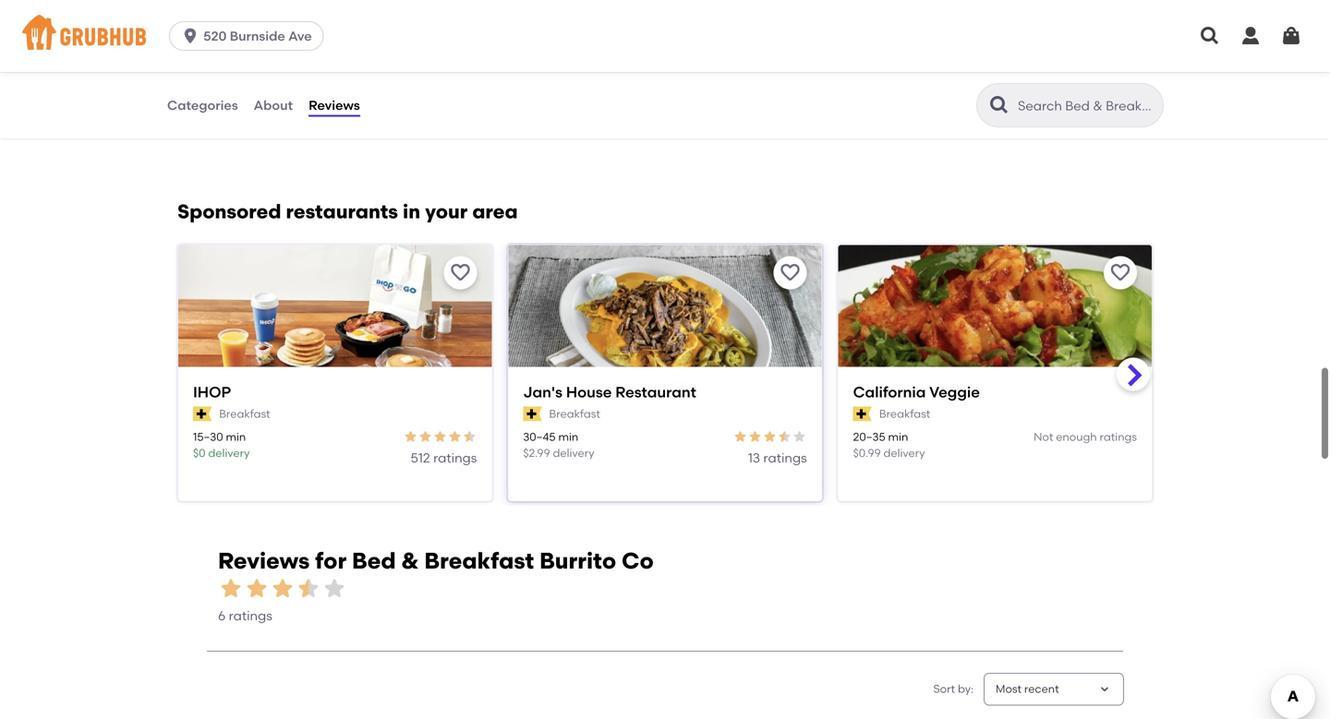 Task type: describe. For each thing, give the bounding box(es) containing it.
caret down icon image
[[1098, 683, 1113, 698]]

6
[[218, 608, 226, 624]]

categories button
[[166, 72, 239, 139]]

ave
[[288, 28, 312, 44]]

6 ratings
[[218, 608, 272, 624]]

1 vertical spatial &
[[401, 548, 419, 575]]

ratings for 512 ratings
[[433, 451, 477, 466]]

13
[[748, 451, 761, 466]]

0 vertical spatial burrito
[[391, 24, 433, 40]]

about
[[254, 97, 293, 113]]

520 burnside ave button
[[169, 21, 331, 51]]

13 ratings
[[748, 451, 807, 466]]

view
[[178, 24, 208, 40]]

about button
[[253, 72, 294, 139]]

1 horizontal spatial bed
[[352, 548, 396, 575]]

20–35 min $0.99 delivery
[[854, 431, 925, 460]]

california veggie link
[[854, 382, 1138, 403]]

512
[[411, 451, 430, 466]]

search icon image
[[989, 94, 1011, 116]]

enough
[[1056, 431, 1097, 444]]

sort
[[934, 683, 956, 696]]

restaurant
[[616, 383, 697, 401]]

subscription pass image
[[193, 407, 212, 422]]

delivery for ihop
[[208, 447, 250, 460]]

svg image inside 520 burnside ave button
[[181, 27, 200, 45]]

ihop logo image
[[178, 245, 492, 400]]

restaurants
[[286, 200, 398, 223]]

520
[[203, 28, 227, 44]]

512 ratings
[[411, 451, 477, 466]]

house
[[566, 383, 612, 401]]

min for california veggie
[[888, 431, 909, 444]]

burnside
[[230, 28, 285, 44]]

veggie
[[930, 383, 980, 401]]

1 horizontal spatial co
[[622, 548, 654, 575]]

delivery for jan's house restaurant
[[553, 447, 595, 460]]

most
[[996, 683, 1022, 696]]

save this restaurant image for california veggie
[[1110, 262, 1132, 284]]

recent
[[1025, 683, 1060, 696]]



Task type: locate. For each thing, give the bounding box(es) containing it.
2 horizontal spatial delivery
[[884, 447, 925, 460]]

co
[[436, 24, 455, 40], [622, 548, 654, 575]]

1 horizontal spatial delivery
[[553, 447, 595, 460]]

ratings right 6
[[229, 608, 272, 624]]

1 save this restaurant image from the left
[[449, 262, 472, 284]]

0 horizontal spatial save this restaurant button
[[444, 256, 477, 290]]

not enough ratings
[[1034, 431, 1138, 444]]

your
[[425, 200, 468, 223]]

in
[[403, 200, 421, 223]]

20–35
[[854, 431, 886, 444]]

1 vertical spatial reviews
[[218, 548, 310, 575]]

sort by:
[[934, 683, 974, 696]]

breakfast
[[329, 24, 388, 40], [219, 407, 270, 421], [549, 407, 601, 421], [880, 407, 931, 421], [424, 548, 534, 575]]

0 vertical spatial bed
[[288, 24, 313, 40]]

min
[[226, 431, 246, 444], [559, 431, 579, 444], [888, 431, 909, 444]]

0 vertical spatial &
[[316, 24, 326, 40]]

not
[[1034, 431, 1054, 444]]

subscription pass image for jan's
[[523, 407, 542, 422]]

1 vertical spatial bed
[[352, 548, 396, 575]]

&
[[316, 24, 326, 40], [401, 548, 419, 575]]

ihop
[[193, 383, 231, 401]]

delivery inside 15–30 min $0 delivery
[[208, 447, 250, 460]]

save this restaurant button for jan's
[[774, 256, 807, 290]]

1 min from the left
[[226, 431, 246, 444]]

delivery
[[208, 447, 250, 460], [553, 447, 595, 460], [884, 447, 925, 460]]

1 save this restaurant button from the left
[[444, 256, 477, 290]]

2 save this restaurant button from the left
[[774, 256, 807, 290]]

3 delivery from the left
[[884, 447, 925, 460]]

save this restaurant button for california
[[1104, 256, 1138, 290]]

area
[[472, 200, 518, 223]]

jan's house restaurant link
[[523, 382, 807, 403]]

30–45 min $2.99 delivery
[[523, 431, 595, 460]]

delivery inside 20–35 min $0.99 delivery
[[884, 447, 925, 460]]

min right 20–35
[[888, 431, 909, 444]]

svg image
[[1199, 25, 1222, 47], [1240, 25, 1262, 47], [1281, 25, 1303, 47], [181, 27, 200, 45]]

subscription pass image up 20–35
[[854, 407, 872, 422]]

1 subscription pass image from the left
[[523, 407, 542, 422]]

0 horizontal spatial bed
[[288, 24, 313, 40]]

0 horizontal spatial co
[[436, 24, 455, 40]]

3 save this restaurant button from the left
[[1104, 256, 1138, 290]]

bed right for
[[352, 548, 396, 575]]

ratings for 6 ratings
[[229, 608, 272, 624]]

min inside '30–45 min $2.99 delivery'
[[559, 431, 579, 444]]

0 horizontal spatial min
[[226, 431, 246, 444]]

star icon image
[[403, 430, 418, 445], [418, 430, 433, 445], [433, 430, 448, 445], [448, 430, 462, 445], [462, 430, 477, 445], [462, 430, 477, 445], [733, 430, 748, 445], [748, 430, 763, 445], [763, 430, 778, 445], [778, 430, 793, 445], [778, 430, 793, 445], [793, 430, 807, 445], [218, 576, 244, 602], [244, 576, 270, 602], [270, 576, 296, 602], [296, 576, 322, 602], [296, 576, 322, 602], [322, 576, 347, 602]]

min inside 20–35 min $0.99 delivery
[[888, 431, 909, 444]]

3 min from the left
[[888, 431, 909, 444]]

subscription pass image up 30–45
[[523, 407, 542, 422]]

view more about bed & breakfast burrito co
[[178, 24, 455, 40]]

reviews inside button
[[309, 97, 360, 113]]

california
[[854, 383, 926, 401]]

0 horizontal spatial delivery
[[208, 447, 250, 460]]

1 horizontal spatial &
[[401, 548, 419, 575]]

30–45
[[523, 431, 556, 444]]

sponsored
[[177, 200, 281, 223]]

$0
[[193, 447, 206, 460]]

reviews button
[[308, 72, 361, 139]]

categories
[[167, 97, 238, 113]]

breakfast for jan's house restaurant
[[549, 407, 601, 421]]

0 horizontal spatial burrito
[[391, 24, 433, 40]]

& right for
[[401, 548, 419, 575]]

reviews up the 6 ratings
[[218, 548, 310, 575]]

1 horizontal spatial burrito
[[540, 548, 616, 575]]

save this restaurant button
[[444, 256, 477, 290], [774, 256, 807, 290], [1104, 256, 1138, 290]]

main navigation navigation
[[0, 0, 1331, 72]]

15–30
[[193, 431, 223, 444]]

for
[[315, 548, 347, 575]]

california veggie logo image
[[839, 245, 1152, 400]]

min for ihop
[[226, 431, 246, 444]]

reviews right about
[[309, 97, 360, 113]]

bed
[[288, 24, 313, 40], [352, 548, 396, 575]]

ratings right enough
[[1100, 431, 1138, 444]]

ratings right 13
[[764, 451, 807, 466]]

california veggie
[[854, 383, 980, 401]]

ratings
[[1100, 431, 1138, 444], [433, 451, 477, 466], [764, 451, 807, 466], [229, 608, 272, 624]]

jan's
[[523, 383, 563, 401]]

save this restaurant image
[[780, 262, 802, 284]]

subscription pass image for california
[[854, 407, 872, 422]]

burrito
[[391, 24, 433, 40], [540, 548, 616, 575]]

$0.99
[[854, 447, 881, 460]]

min for jan's house restaurant
[[559, 431, 579, 444]]

delivery right $2.99
[[553, 447, 595, 460]]

delivery for california veggie
[[884, 447, 925, 460]]

0 horizontal spatial subscription pass image
[[523, 407, 542, 422]]

save this restaurant image
[[449, 262, 472, 284], [1110, 262, 1132, 284]]

min inside 15–30 min $0 delivery
[[226, 431, 246, 444]]

min right 30–45
[[559, 431, 579, 444]]

reviews
[[309, 97, 360, 113], [218, 548, 310, 575]]

0 horizontal spatial &
[[316, 24, 326, 40]]

& right ave
[[316, 24, 326, 40]]

1 horizontal spatial save this restaurant button
[[774, 256, 807, 290]]

2 min from the left
[[559, 431, 579, 444]]

more
[[211, 24, 244, 40]]

ratings for 13 ratings
[[764, 451, 807, 466]]

2 save this restaurant image from the left
[[1110, 262, 1132, 284]]

delivery right $0.99
[[884, 447, 925, 460]]

15–30 min $0 delivery
[[193, 431, 250, 460]]

reviews for reviews
[[309, 97, 360, 113]]

jan's house restaurant logo image
[[509, 245, 822, 400]]

jan's house restaurant
[[523, 383, 697, 401]]

delivery inside '30–45 min $2.99 delivery'
[[553, 447, 595, 460]]

0 horizontal spatial save this restaurant image
[[449, 262, 472, 284]]

1 horizontal spatial subscription pass image
[[854, 407, 872, 422]]

0 vertical spatial co
[[436, 24, 455, 40]]

Sort by: field
[[996, 682, 1060, 698]]

2 delivery from the left
[[553, 447, 595, 460]]

1 delivery from the left
[[208, 447, 250, 460]]

Search Bed & Breakfast Burrito Co search field
[[1016, 97, 1158, 115]]

1 vertical spatial burrito
[[540, 548, 616, 575]]

min right 15–30
[[226, 431, 246, 444]]

2 horizontal spatial save this restaurant button
[[1104, 256, 1138, 290]]

subscription pass image
[[523, 407, 542, 422], [854, 407, 872, 422]]

bed right about
[[288, 24, 313, 40]]

1 vertical spatial co
[[622, 548, 654, 575]]

1 horizontal spatial min
[[559, 431, 579, 444]]

reviews for reviews for bed & breakfast burrito co
[[218, 548, 310, 575]]

ratings right 512
[[433, 451, 477, 466]]

0 vertical spatial reviews
[[309, 97, 360, 113]]

delivery down 15–30
[[208, 447, 250, 460]]

by:
[[958, 683, 974, 696]]

ihop link
[[193, 382, 477, 403]]

breakfast for california veggie
[[880, 407, 931, 421]]

reviews for bed & breakfast burrito co
[[218, 548, 654, 575]]

1 horizontal spatial save this restaurant image
[[1110, 262, 1132, 284]]

most recent
[[996, 683, 1060, 696]]

2 subscription pass image from the left
[[854, 407, 872, 422]]

breakfast for ihop
[[219, 407, 270, 421]]

520 burnside ave
[[203, 28, 312, 44]]

save this restaurant image for ihop
[[449, 262, 472, 284]]

sponsored restaurants in your area
[[177, 200, 518, 223]]

about
[[247, 24, 285, 40]]

2 horizontal spatial min
[[888, 431, 909, 444]]

$2.99
[[523, 447, 550, 460]]



Task type: vqa. For each thing, say whether or not it's contained in the screenshot.
the Chips and salsa/ Guac/ Sour
no



